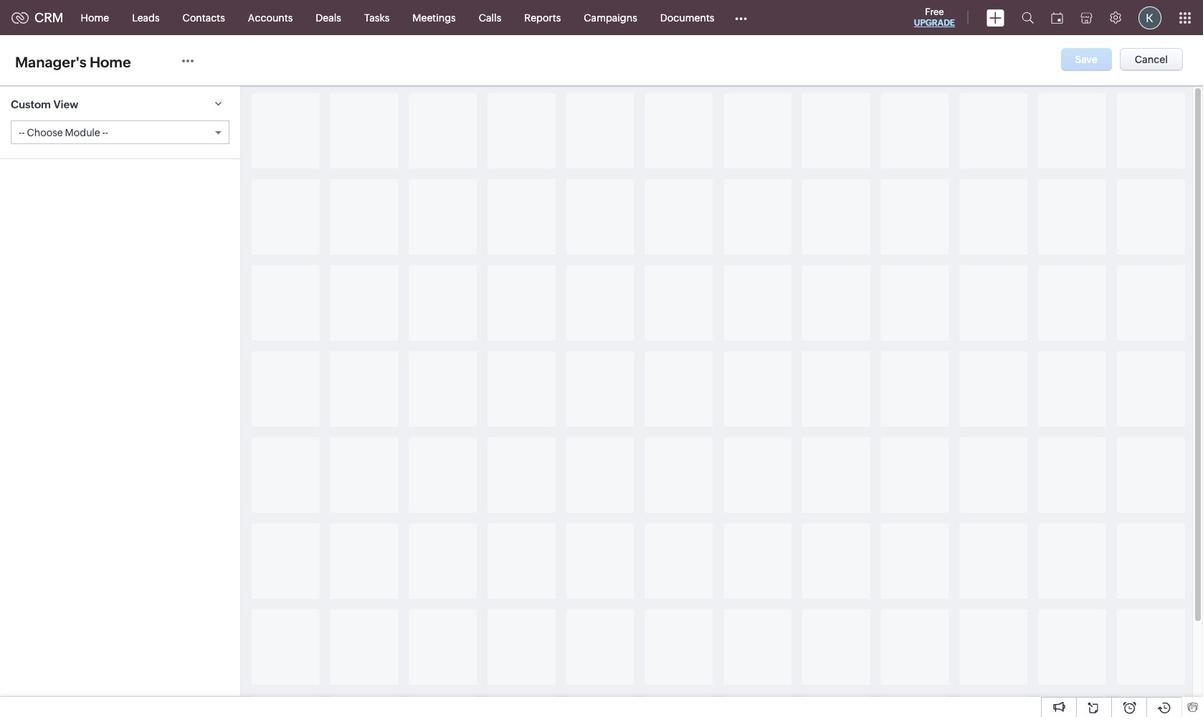 Task type: locate. For each thing, give the bounding box(es) containing it.
calendar image
[[1052, 12, 1064, 23]]

leads link
[[121, 0, 171, 35]]

deals
[[316, 12, 341, 23]]

reports
[[525, 12, 561, 23]]

crm
[[34, 10, 64, 25]]

reports link
[[513, 0, 573, 35]]

logo image
[[11, 12, 29, 23]]

leads
[[132, 12, 160, 23]]

choose
[[27, 127, 63, 139]]

meetings
[[413, 12, 456, 23]]

free upgrade
[[915, 6, 956, 28]]

search element
[[1014, 0, 1043, 35]]

create menu element
[[979, 0, 1014, 35]]

-
[[19, 127, 22, 139], [22, 127, 25, 139], [102, 127, 105, 139], [105, 127, 108, 139]]

custom view link
[[0, 86, 240, 121]]

3 - from the left
[[102, 127, 105, 139]]

crm link
[[11, 10, 64, 25]]

campaigns link
[[573, 0, 649, 35]]

documents
[[661, 12, 715, 23]]

search image
[[1022, 11, 1034, 24]]

None text field
[[11, 52, 171, 72]]



Task type: vqa. For each thing, say whether or not it's contained in the screenshot.
MODULE
yes



Task type: describe. For each thing, give the bounding box(es) containing it.
accounts link
[[237, 0, 304, 35]]

contacts
[[183, 12, 225, 23]]

tasks
[[364, 12, 390, 23]]

cancel
[[1135, 54, 1169, 65]]

custom view
[[11, 98, 78, 110]]

profile image
[[1139, 6, 1162, 29]]

home link
[[69, 0, 121, 35]]

contacts link
[[171, 0, 237, 35]]

free
[[926, 6, 944, 17]]

2 - from the left
[[22, 127, 25, 139]]

meetings link
[[401, 0, 468, 35]]

calls
[[479, 12, 502, 23]]

create menu image
[[987, 9, 1005, 26]]

custom
[[11, 98, 51, 110]]

1 - from the left
[[19, 127, 22, 139]]

deals link
[[304, 0, 353, 35]]

accounts
[[248, 12, 293, 23]]

cancel button
[[1120, 48, 1184, 71]]

view
[[53, 98, 78, 110]]

-- choose module --
[[19, 127, 108, 139]]

Other Modules field
[[726, 6, 757, 29]]

tasks link
[[353, 0, 401, 35]]

calls link
[[468, 0, 513, 35]]

profile element
[[1131, 0, 1171, 35]]

documents link
[[649, 0, 726, 35]]

4 - from the left
[[105, 127, 108, 139]]

upgrade
[[915, 18, 956, 28]]

campaigns
[[584, 12, 638, 23]]

home
[[81, 12, 109, 23]]

module
[[65, 127, 100, 139]]

-- Choose Module -- field
[[11, 121, 229, 144]]



